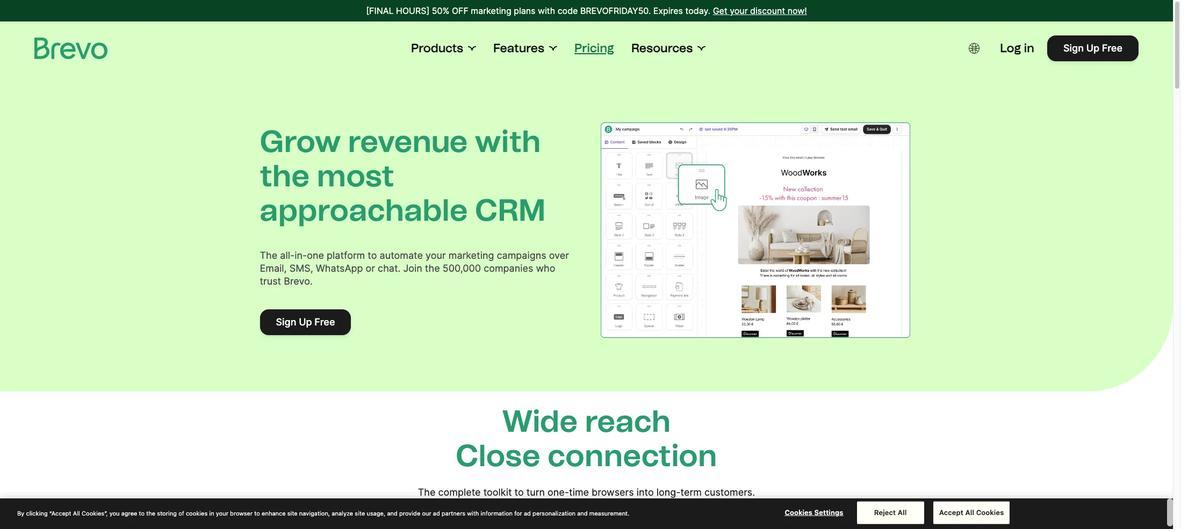 Task type: locate. For each thing, give the bounding box(es) containing it.
1 horizontal spatial free
[[1102, 42, 1122, 54]]

platform
[[327, 250, 365, 261]]

0 vertical spatial sign up free
[[1063, 42, 1122, 54]]

free
[[1102, 42, 1122, 54], [315, 317, 335, 328]]

ad
[[433, 510, 440, 517], [524, 510, 531, 517]]

clicking
[[26, 510, 48, 517]]

and right usage,
[[387, 510, 398, 517]]

wide reach close connection
[[456, 403, 717, 474]]

reject all button
[[857, 502, 924, 524]]

over
[[549, 250, 569, 261]]

log
[[1000, 41, 1021, 55]]

reject all
[[874, 508, 907, 517]]

close
[[456, 438, 540, 474]]

1 vertical spatial the
[[418, 487, 435, 498]]

get
[[713, 5, 727, 16]]

products link
[[411, 41, 476, 56]]

cookies right accept
[[976, 508, 1004, 517]]

sign for topmost sign up free button
[[1063, 42, 1084, 54]]

to inside the all-in-one platform to automate your marketing campaigns over email, sms, whatsapp or chat. join the 500,000 companies who trust brevo.
[[368, 250, 377, 261]]

0 horizontal spatial sign
[[276, 317, 296, 328]]

browsers
[[592, 487, 634, 498]]

1 and from the left
[[387, 510, 398, 517]]

to up or
[[368, 250, 377, 261]]

1 horizontal spatial and
[[577, 510, 588, 517]]

log in link
[[1000, 41, 1034, 56]]

all right reject at the right
[[898, 508, 907, 517]]

and down "time"
[[577, 510, 588, 517]]

1 vertical spatial marketing
[[449, 250, 494, 261]]

0 vertical spatial marketing
[[471, 5, 511, 16]]

settings
[[814, 508, 843, 517]]

cookies
[[785, 508, 812, 517], [976, 508, 1004, 517]]

1 vertical spatial up
[[299, 317, 312, 328]]

grow
[[260, 124, 341, 160]]

into
[[637, 487, 654, 498]]

1 vertical spatial sign up free
[[276, 317, 335, 328]]

marketing right off
[[471, 5, 511, 16]]

0 horizontal spatial cookies
[[785, 508, 812, 517]]

button image
[[969, 43, 980, 54]]

1 cookies from the left
[[785, 508, 812, 517]]

1 horizontal spatial the
[[260, 158, 310, 194]]

1 horizontal spatial in
[[1024, 41, 1034, 55]]

ad right our
[[433, 510, 440, 517]]

free for left sign up free button
[[315, 317, 335, 328]]

2 vertical spatial the
[[146, 510, 155, 517]]

resources link
[[631, 41, 706, 56]]

in
[[1024, 41, 1034, 55], [209, 510, 214, 517]]

in right cookies
[[209, 510, 214, 517]]

whatsapp
[[316, 263, 363, 274]]

code
[[558, 5, 578, 16]]

and
[[387, 510, 398, 517], [577, 510, 588, 517]]

products
[[411, 41, 463, 55]]

all right "accept
[[73, 510, 80, 517]]

all right accept
[[965, 508, 974, 517]]

hours]
[[396, 5, 429, 16]]

1 vertical spatial your
[[426, 250, 446, 261]]

0 horizontal spatial the
[[260, 250, 277, 261]]

the inside the all-in-one platform to automate your marketing campaigns over email, sms, whatsapp or chat. join the 500,000 companies who trust brevo.
[[260, 250, 277, 261]]

1 horizontal spatial ad
[[524, 510, 531, 517]]

the up our
[[418, 487, 435, 498]]

brevofriday50.
[[580, 5, 651, 16]]

2 cookies from the left
[[976, 508, 1004, 517]]

sign up free for topmost sign up free button
[[1063, 42, 1122, 54]]

marketing up 500,000
[[449, 250, 494, 261]]

ad right for
[[524, 510, 531, 517]]

0 horizontal spatial up
[[299, 317, 312, 328]]

1 vertical spatial in
[[209, 510, 214, 517]]

1 horizontal spatial all
[[898, 508, 907, 517]]

2 horizontal spatial the
[[425, 263, 440, 274]]

today.
[[685, 5, 710, 16]]

reject
[[874, 508, 896, 517]]

term
[[681, 487, 702, 498]]

1 horizontal spatial cookies
[[976, 508, 1004, 517]]

marketing
[[471, 5, 511, 16], [449, 250, 494, 261]]

features
[[493, 41, 544, 55]]

time
[[569, 487, 589, 498]]

0 vertical spatial in
[[1024, 41, 1034, 55]]

1 vertical spatial sign
[[276, 317, 296, 328]]

0 horizontal spatial and
[[387, 510, 398, 517]]

browser
[[230, 510, 253, 517]]

the
[[260, 158, 310, 194], [425, 263, 440, 274], [146, 510, 155, 517]]

0 vertical spatial free
[[1102, 42, 1122, 54]]

site
[[287, 510, 298, 517], [355, 510, 365, 517]]

with inside grow revenue with the most approachable crm
[[475, 124, 541, 160]]

cookies",
[[82, 510, 108, 517]]

sign up free button
[[1047, 35, 1139, 61], [260, 310, 351, 335]]

0 vertical spatial with
[[538, 5, 555, 16]]

1 horizontal spatial sign
[[1063, 42, 1084, 54]]

1 horizontal spatial the
[[418, 487, 435, 498]]

1 vertical spatial sign up free button
[[260, 310, 351, 335]]

in inside 'link'
[[1024, 41, 1034, 55]]

site left usage,
[[355, 510, 365, 517]]

up
[[1086, 42, 1099, 54], [299, 317, 312, 328]]

for
[[514, 510, 522, 517]]

up for topmost sign up free button
[[1086, 42, 1099, 54]]

your up 500,000
[[426, 250, 446, 261]]

1 horizontal spatial site
[[355, 510, 365, 517]]

to right browser
[[254, 510, 260, 517]]

1 vertical spatial with
[[475, 124, 541, 160]]

0 vertical spatial sign
[[1063, 42, 1084, 54]]

you
[[109, 510, 120, 517]]

in right 'log'
[[1024, 41, 1034, 55]]

trust
[[260, 276, 281, 287]]

your inside the all-in-one platform to automate your marketing campaigns over email, sms, whatsapp or chat. join the 500,000 companies who trust brevo.
[[426, 250, 446, 261]]

your left browser
[[216, 510, 228, 517]]

0 horizontal spatial sign up free
[[276, 317, 335, 328]]

1 vertical spatial free
[[315, 317, 335, 328]]

cookies left settings
[[785, 508, 812, 517]]

2 horizontal spatial all
[[965, 508, 974, 517]]

connection
[[548, 438, 717, 474]]

0 horizontal spatial ad
[[433, 510, 440, 517]]

provide
[[399, 510, 420, 517]]

to
[[368, 250, 377, 261], [514, 487, 524, 498], [139, 510, 145, 517], [254, 510, 260, 517]]

1 horizontal spatial up
[[1086, 42, 1099, 54]]

2 vertical spatial with
[[467, 510, 479, 517]]

0 vertical spatial the
[[260, 158, 310, 194]]

0 horizontal spatial site
[[287, 510, 298, 517]]

0 vertical spatial up
[[1086, 42, 1099, 54]]

automate
[[380, 250, 423, 261]]

sms,
[[289, 263, 313, 274]]

measurement.
[[589, 510, 629, 517]]

sign up free
[[1063, 42, 1122, 54], [276, 317, 335, 328]]

your right get
[[730, 5, 748, 16]]

2 and from the left
[[577, 510, 588, 517]]

site right enhance
[[287, 510, 298, 517]]

0 horizontal spatial the
[[146, 510, 155, 517]]

the for the complete toolkit to turn one-time browsers into long-term customers.
[[418, 487, 435, 498]]

1 horizontal spatial sign up free
[[1063, 42, 1122, 54]]

0 horizontal spatial your
[[216, 510, 228, 517]]

the inside the all-in-one platform to automate your marketing campaigns over email, sms, whatsapp or chat. join the 500,000 companies who trust brevo.
[[425, 263, 440, 274]]

1 horizontal spatial your
[[426, 250, 446, 261]]

sign
[[1063, 42, 1084, 54], [276, 317, 296, 328]]

join
[[403, 263, 422, 274]]

usage,
[[367, 510, 385, 517]]

the up email,
[[260, 250, 277, 261]]

2 ad from the left
[[524, 510, 531, 517]]

0 vertical spatial the
[[260, 250, 277, 261]]

the
[[260, 250, 277, 261], [418, 487, 435, 498]]

the inside grow revenue with the most approachable crm
[[260, 158, 310, 194]]

sign up free for left sign up free button
[[276, 317, 335, 328]]

1 vertical spatial the
[[425, 263, 440, 274]]

who
[[536, 263, 555, 274]]

0 vertical spatial your
[[730, 5, 748, 16]]

accept
[[939, 508, 963, 517]]

0 horizontal spatial sign up free button
[[260, 310, 351, 335]]

1 horizontal spatial sign up free button
[[1047, 35, 1139, 61]]

0 horizontal spatial free
[[315, 317, 335, 328]]

cookies inside button
[[976, 508, 1004, 517]]

campaigns
[[497, 250, 546, 261]]

grow revenue with the most approachable crm
[[260, 124, 546, 229]]



Task type: describe. For each thing, give the bounding box(es) containing it.
long-
[[657, 487, 681, 498]]

1 ad from the left
[[433, 510, 440, 517]]

0 vertical spatial sign up free button
[[1047, 35, 1139, 61]]

pricing link
[[574, 41, 614, 56]]

cookies settings button
[[780, 502, 848, 524]]

enhance
[[262, 510, 286, 517]]

personalization
[[533, 510, 575, 517]]

wide
[[502, 403, 578, 439]]

by
[[17, 510, 24, 517]]

pricing
[[574, 41, 614, 55]]

in-
[[295, 250, 307, 261]]

accept all cookies
[[939, 508, 1004, 517]]

sign for left sign up free button
[[276, 317, 296, 328]]

cookies
[[186, 510, 208, 517]]

brevo.
[[284, 276, 313, 287]]

to right agree
[[139, 510, 145, 517]]

plans
[[514, 5, 535, 16]]

the complete toolkit to turn one-time browsers into long-term customers.
[[418, 487, 755, 498]]

2 site from the left
[[355, 510, 365, 517]]

accept all cookies button
[[933, 502, 1010, 524]]

turn
[[526, 487, 545, 498]]

all for accept
[[965, 508, 974, 517]]

free for topmost sign up free button
[[1102, 42, 1122, 54]]

brevo image
[[34, 38, 107, 59]]

agree
[[121, 510, 137, 517]]

2 horizontal spatial your
[[730, 5, 748, 16]]

50%
[[432, 5, 449, 16]]

companies
[[484, 263, 533, 274]]

customers.
[[704, 487, 755, 498]]

email,
[[260, 263, 287, 274]]

to left the turn
[[514, 487, 524, 498]]

[final hours] 50% off marketing plans with code brevofriday50. expires today. get your discount now!
[[366, 5, 807, 16]]

now!
[[788, 5, 807, 16]]

marketing inside the all-in-one platform to automate your marketing campaigns over email, sms, whatsapp or chat. join the 500,000 companies who trust brevo.
[[449, 250, 494, 261]]

discount
[[750, 5, 785, 16]]

reach
[[585, 403, 671, 439]]

"accept
[[49, 510, 71, 517]]

analyze
[[332, 510, 353, 517]]

cookies inside button
[[785, 508, 812, 517]]

500,000
[[443, 263, 481, 274]]

partners
[[442, 510, 465, 517]]

[final
[[366, 5, 394, 16]]

0 horizontal spatial all
[[73, 510, 80, 517]]

crm
[[475, 193, 546, 229]]

revenue
[[348, 124, 468, 160]]

most
[[317, 158, 394, 194]]

toolkit
[[483, 487, 512, 498]]

cookies settings
[[785, 508, 843, 517]]

2 vertical spatial your
[[216, 510, 228, 517]]

all-
[[280, 250, 295, 261]]

0 horizontal spatial in
[[209, 510, 214, 517]]

or
[[366, 263, 375, 274]]

off
[[452, 5, 468, 16]]

information
[[481, 510, 513, 517]]

complete
[[438, 487, 481, 498]]

all for reject
[[898, 508, 907, 517]]

up for left sign up free button
[[299, 317, 312, 328]]

our
[[422, 510, 431, 517]]

one
[[307, 250, 324, 261]]

one-
[[548, 487, 569, 498]]

the for the all-in-one platform to automate your marketing campaigns over email, sms, whatsapp or chat. join the 500,000 companies who trust brevo.
[[260, 250, 277, 261]]

approachable
[[260, 193, 468, 229]]

the all-in-one platform to automate your marketing campaigns over email, sms, whatsapp or chat. join the 500,000 companies who trust brevo.
[[260, 250, 569, 287]]

features link
[[493, 41, 557, 56]]

expires
[[653, 5, 683, 16]]

of
[[178, 510, 184, 517]]

get your discount now! link
[[713, 4, 807, 17]]

log in
[[1000, 41, 1034, 55]]

chat.
[[378, 263, 401, 274]]

by clicking "accept all cookies", you agree to the storing of cookies in your browser to enhance site navigation, analyze site usage, and provide our ad partners with information for ad personalization and measurement.
[[17, 510, 629, 517]]

navigation,
[[299, 510, 330, 517]]

storing
[[157, 510, 177, 517]]

resources
[[631, 41, 693, 55]]

1 site from the left
[[287, 510, 298, 517]]



Task type: vqa. For each thing, say whether or not it's contained in the screenshot.
partners
yes



